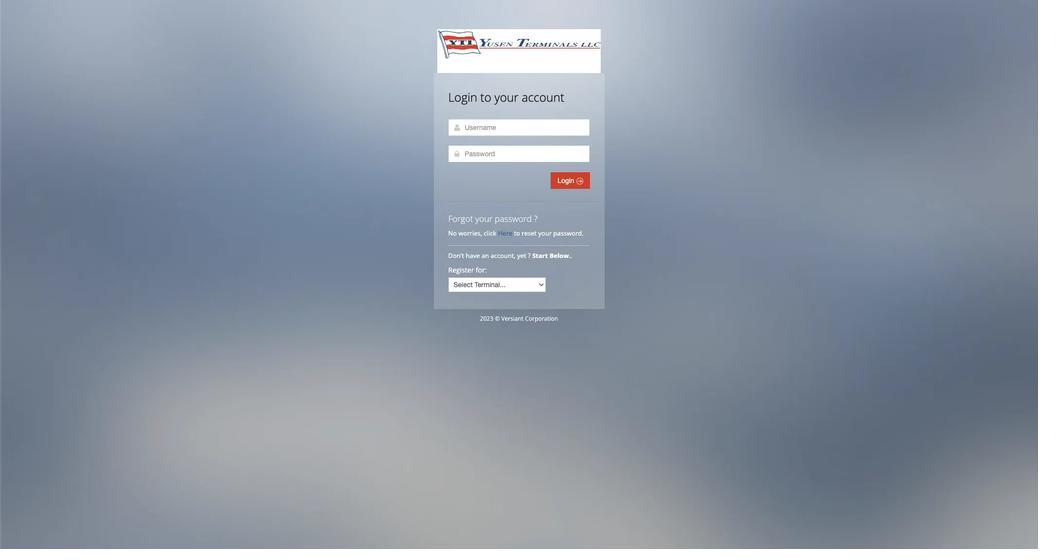 Task type: describe. For each thing, give the bounding box(es) containing it.
versiant
[[502, 314, 524, 323]]

.
[[571, 251, 573, 260]]

corporation
[[525, 314, 558, 323]]

1 vertical spatial ?
[[528, 251, 531, 260]]

forgot
[[449, 213, 473, 224]]

password
[[495, 213, 532, 224]]

password.
[[554, 229, 584, 238]]

have
[[466, 251, 480, 260]]

login button
[[551, 172, 590, 189]]

reset
[[522, 229, 537, 238]]

2 horizontal spatial your
[[539, 229, 552, 238]]

don't have an account, yet ? start below. .
[[449, 251, 574, 260]]

login for login
[[558, 177, 577, 184]]

©
[[495, 314, 500, 323]]

login to your account
[[449, 89, 565, 105]]

below.
[[550, 251, 571, 260]]

swapright image
[[577, 178, 583, 184]]

Password password field
[[449, 146, 590, 162]]

1 vertical spatial your
[[476, 213, 493, 224]]

account,
[[491, 251, 516, 260]]

start
[[533, 251, 548, 260]]



Task type: locate. For each thing, give the bounding box(es) containing it.
Username text field
[[449, 119, 590, 136]]

your
[[495, 89, 519, 105], [476, 213, 493, 224], [539, 229, 552, 238]]

login inside button
[[558, 177, 577, 184]]

1 horizontal spatial ?
[[534, 213, 538, 224]]

1 horizontal spatial your
[[495, 89, 519, 105]]

login for login to your account
[[449, 89, 478, 105]]

worries,
[[459, 229, 482, 238]]

your right reset
[[539, 229, 552, 238]]

?
[[534, 213, 538, 224], [528, 251, 531, 260]]

0 vertical spatial to
[[481, 89, 492, 105]]

don't
[[449, 251, 465, 260]]

2 vertical spatial your
[[539, 229, 552, 238]]

to
[[481, 89, 492, 105], [514, 229, 520, 238]]

here
[[498, 229, 513, 238]]

to right here link
[[514, 229, 520, 238]]

1 vertical spatial to
[[514, 229, 520, 238]]

2023
[[480, 314, 494, 323]]

here link
[[498, 229, 513, 238]]

0 vertical spatial ?
[[534, 213, 538, 224]]

? up reset
[[534, 213, 538, 224]]

to inside forgot your password ? no worries, click here to reset your password.
[[514, 229, 520, 238]]

register
[[449, 265, 474, 275]]

your up the click in the left top of the page
[[476, 213, 493, 224]]

0 vertical spatial login
[[449, 89, 478, 105]]

0 horizontal spatial your
[[476, 213, 493, 224]]

yet
[[518, 251, 527, 260]]

for:
[[476, 265, 487, 275]]

0 vertical spatial your
[[495, 89, 519, 105]]

your up username 'text field' at the top of the page
[[495, 89, 519, 105]]

no
[[449, 229, 457, 238]]

lock image
[[453, 150, 461, 158]]

an
[[482, 251, 489, 260]]

0 horizontal spatial to
[[481, 89, 492, 105]]

2023 © versiant corporation
[[480, 314, 558, 323]]

1 horizontal spatial login
[[558, 177, 577, 184]]

account
[[522, 89, 565, 105]]

0 horizontal spatial login
[[449, 89, 478, 105]]

login
[[449, 89, 478, 105], [558, 177, 577, 184]]

0 horizontal spatial ?
[[528, 251, 531, 260]]

? right yet
[[528, 251, 531, 260]]

1 vertical spatial login
[[558, 177, 577, 184]]

? inside forgot your password ? no worries, click here to reset your password.
[[534, 213, 538, 224]]

1 horizontal spatial to
[[514, 229, 520, 238]]

user image
[[453, 124, 461, 131]]

click
[[484, 229, 497, 238]]

forgot your password ? no worries, click here to reset your password.
[[449, 213, 584, 238]]

register for:
[[449, 265, 487, 275]]

to up username 'text field' at the top of the page
[[481, 89, 492, 105]]



